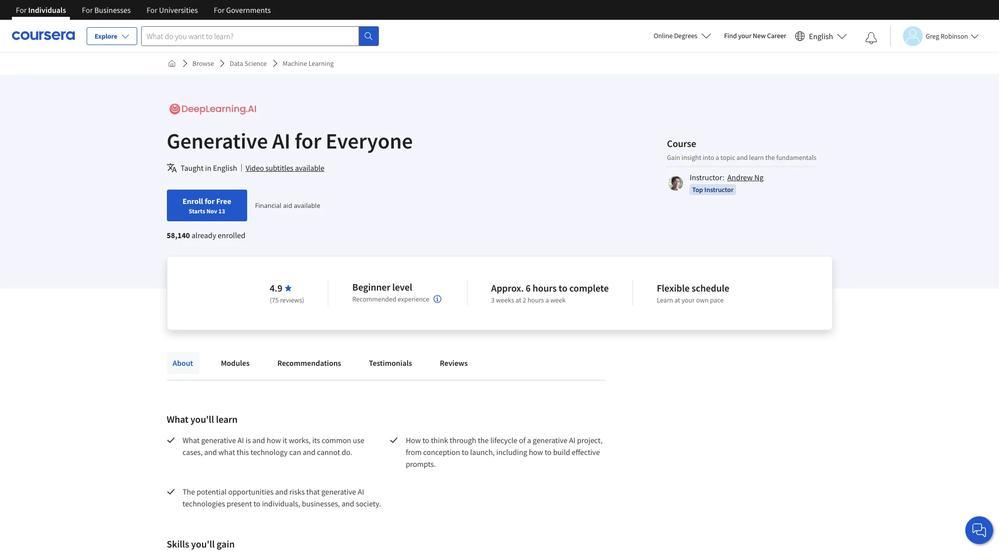 Task type: describe. For each thing, give the bounding box(es) containing it.
new
[[753, 31, 766, 40]]

opportunities
[[228, 487, 274, 497]]

what you'll learn
[[167, 413, 238, 426]]

to left the build
[[545, 447, 552, 457]]

enroll for free starts nov 13
[[183, 196, 231, 215]]

modules link
[[215, 352, 256, 374]]

taught
[[181, 163, 204, 173]]

how inside how to think through the lifecycle of a generative ai project, from conception to launch, including how to build effective prompts.
[[529, 447, 543, 457]]

browse
[[192, 59, 214, 68]]

greg robinson
[[926, 31, 968, 40]]

0 horizontal spatial english
[[213, 163, 237, 173]]

greg
[[926, 31, 940, 40]]

andrew ng link
[[728, 172, 764, 182]]

andrew
[[728, 172, 753, 182]]

of
[[519, 436, 526, 445]]

universities
[[159, 5, 198, 15]]

what generative ai is and how it works, its common use cases, and what this technology can and cannot do.
[[183, 436, 366, 457]]

online degrees button
[[646, 25, 719, 47]]

already
[[192, 230, 216, 240]]

fundamentals
[[776, 153, 817, 162]]

a inside course gain insight into a topic and learn the fundamentals
[[716, 153, 719, 162]]

for businesses
[[82, 5, 131, 15]]

about
[[173, 358, 193, 368]]

generative inside "the potential opportunities and risks that generative ai technologies present to individuals, businesses, and society."
[[321, 487, 356, 497]]

banner navigation
[[8, 0, 279, 20]]

ai inside "the potential opportunities and risks that generative ai technologies present to individuals, businesses, and society."
[[358, 487, 364, 497]]

machine
[[283, 59, 307, 68]]

insight
[[682, 153, 702, 162]]

learn inside course gain insight into a topic and learn the fundamentals
[[749, 153, 764, 162]]

everyone
[[326, 127, 413, 155]]

3
[[491, 296, 495, 305]]

think
[[431, 436, 448, 445]]

58,140
[[167, 230, 190, 240]]

about link
[[167, 352, 199, 374]]

online
[[654, 31, 673, 40]]

the inside course gain insight into a topic and learn the fundamentals
[[766, 153, 775, 162]]

beginner
[[352, 281, 390, 293]]

how inside what generative ai is and how it works, its common use cases, and what this technology can and cannot do.
[[267, 436, 281, 445]]

individuals
[[28, 5, 66, 15]]

cases,
[[183, 447, 203, 457]]

beginner level
[[352, 281, 412, 293]]

generative ai for everyone
[[167, 127, 413, 155]]

businesses
[[94, 5, 131, 15]]

complete
[[570, 282, 609, 294]]

for inside enroll for free starts nov 13
[[205, 196, 215, 206]]

common
[[322, 436, 351, 445]]

available for video subtitles available
[[295, 163, 324, 173]]

for for governments
[[214, 5, 225, 15]]

lifecycle
[[491, 436, 518, 445]]

learning
[[309, 59, 334, 68]]

recommendations
[[277, 358, 341, 368]]

to right how
[[423, 436, 429, 445]]

and inside course gain insight into a topic and learn the fundamentals
[[737, 153, 748, 162]]

0 vertical spatial hours
[[533, 282, 557, 294]]

technology
[[251, 447, 288, 457]]

ai inside what generative ai is and how it works, its common use cases, and what this technology can and cannot do.
[[238, 436, 244, 445]]

for individuals
[[16, 5, 66, 15]]

technologies
[[183, 499, 225, 509]]

english inside button
[[809, 31, 833, 41]]

a inside approx. 6 hours to complete 3 weeks at 2 hours a week
[[546, 296, 549, 305]]

0 vertical spatial for
[[295, 127, 321, 155]]

do.
[[342, 447, 352, 457]]

it
[[283, 436, 287, 445]]

cannot
[[317, 447, 340, 457]]

potential
[[197, 487, 227, 497]]

for for universities
[[147, 5, 157, 15]]

what for what generative ai is and how it works, its common use cases, and what this technology can and cannot do.
[[183, 436, 200, 445]]

week
[[551, 296, 566, 305]]

online degrees
[[654, 31, 698, 40]]

use
[[353, 436, 365, 445]]

at inside approx. 6 hours to complete 3 weeks at 2 hours a week
[[516, 296, 521, 305]]

what for what you'll learn
[[167, 413, 189, 426]]

explore button
[[87, 27, 137, 45]]

how
[[406, 436, 421, 445]]

reviews link
[[434, 352, 474, 374]]

degrees
[[674, 31, 698, 40]]

1 horizontal spatial your
[[739, 31, 752, 40]]

instructor: andrew ng top instructor
[[690, 172, 764, 194]]

approx. 6 hours to complete 3 weeks at 2 hours a week
[[491, 282, 609, 305]]

subtitles
[[266, 163, 294, 173]]

coursera image
[[12, 28, 75, 44]]

greg robinson button
[[890, 26, 979, 46]]

english button
[[791, 20, 851, 52]]

ng
[[755, 172, 764, 182]]

including
[[496, 447, 527, 457]]

risks
[[290, 487, 305, 497]]

testimonials
[[369, 358, 412, 368]]

ai up the subtitles
[[272, 127, 291, 155]]

and left what
[[204, 447, 217, 457]]

and left society.
[[342, 499, 354, 509]]

and right is
[[252, 436, 265, 445]]

to inside "the potential opportunities and risks that generative ai technologies present to individuals, businesses, and society."
[[254, 499, 260, 509]]

browse link
[[189, 55, 218, 72]]

recommended
[[352, 295, 396, 304]]

through
[[450, 436, 476, 445]]

top
[[692, 185, 703, 194]]

governments
[[226, 5, 271, 15]]

effective
[[572, 447, 600, 457]]

instructor:
[[690, 172, 725, 182]]



Task type: vqa. For each thing, say whether or not it's contained in the screenshot.
the bottom learn
yes



Task type: locate. For each thing, give the bounding box(es) containing it.
financial
[[255, 201, 282, 210]]

nov
[[206, 207, 217, 215]]

english right career
[[809, 31, 833, 41]]

data science
[[230, 59, 267, 68]]

None search field
[[141, 26, 379, 46]]

a right into
[[716, 153, 719, 162]]

english right "in" at top left
[[213, 163, 237, 173]]

for up video subtitles available
[[295, 127, 321, 155]]

4.9
[[270, 282, 283, 294]]

course gain insight into a topic and learn the fundamentals
[[667, 137, 817, 162]]

for left governments
[[214, 5, 225, 15]]

ai
[[272, 127, 291, 155], [238, 436, 244, 445], [569, 436, 576, 445], [358, 487, 364, 497]]

to down opportunities
[[254, 499, 260, 509]]

show notifications image
[[866, 32, 878, 44]]

1 vertical spatial available
[[294, 201, 320, 210]]

What do you want to learn? text field
[[141, 26, 359, 46]]

society.
[[356, 499, 381, 509]]

level
[[392, 281, 412, 293]]

0 horizontal spatial learn
[[216, 413, 238, 426]]

reviews
[[440, 358, 468, 368]]

hours right 2
[[528, 296, 544, 305]]

ai left is
[[238, 436, 244, 445]]

what inside what generative ai is and how it works, its common use cases, and what this technology can and cannot do.
[[183, 436, 200, 445]]

1 horizontal spatial learn
[[749, 153, 764, 162]]

and down its
[[303, 447, 316, 457]]

at left 2
[[516, 296, 521, 305]]

works,
[[289, 436, 311, 445]]

andrew ng image
[[669, 176, 684, 191]]

0 vertical spatial what
[[167, 413, 189, 426]]

to down through
[[462, 447, 469, 457]]

information about difficulty level pre-requisites. image
[[433, 295, 441, 303]]

data
[[230, 59, 243, 68]]

conception
[[423, 447, 460, 457]]

gain
[[667, 153, 680, 162]]

aid
[[283, 201, 292, 210]]

1 vertical spatial english
[[213, 163, 237, 173]]

modules
[[221, 358, 250, 368]]

machine learning
[[283, 59, 334, 68]]

enrolled
[[218, 230, 245, 240]]

how
[[267, 436, 281, 445], [529, 447, 543, 457]]

1 for from the left
[[16, 5, 27, 15]]

0 vertical spatial your
[[739, 31, 752, 40]]

career
[[767, 31, 786, 40]]

for universities
[[147, 5, 198, 15]]

0 horizontal spatial generative
[[201, 436, 236, 445]]

own
[[696, 296, 709, 305]]

available right aid
[[294, 201, 320, 210]]

recommended experience
[[352, 295, 429, 304]]

science
[[245, 59, 267, 68]]

0 horizontal spatial the
[[478, 436, 489, 445]]

available for financial aid available
[[294, 201, 320, 210]]

to up week
[[559, 282, 568, 294]]

at right learn
[[675, 296, 680, 305]]

2
[[523, 296, 526, 305]]

0 horizontal spatial how
[[267, 436, 281, 445]]

free
[[216, 196, 231, 206]]

the
[[183, 487, 195, 497]]

to inside approx. 6 hours to complete 3 weeks at 2 hours a week
[[559, 282, 568, 294]]

(75
[[270, 296, 279, 305]]

generative inside what generative ai is and how it works, its common use cases, and what this technology can and cannot do.
[[201, 436, 236, 445]]

taught in english
[[181, 163, 237, 173]]

hours right 6
[[533, 282, 557, 294]]

generative up businesses,
[[321, 487, 356, 497]]

available
[[295, 163, 324, 173], [294, 201, 320, 210]]

1 horizontal spatial generative
[[321, 487, 356, 497]]

generative inside how to think through the lifecycle of a generative ai project, from conception to launch, including how to build effective prompts.
[[533, 436, 568, 445]]

into
[[703, 153, 714, 162]]

1 horizontal spatial english
[[809, 31, 833, 41]]

course
[[667, 137, 696, 149]]

a inside how to think through the lifecycle of a generative ai project, from conception to launch, including how to build effective prompts.
[[527, 436, 531, 445]]

available right the subtitles
[[295, 163, 324, 173]]

find
[[724, 31, 737, 40]]

0 vertical spatial learn
[[749, 153, 764, 162]]

0 horizontal spatial your
[[682, 296, 695, 305]]

generative up the build
[[533, 436, 568, 445]]

home image
[[168, 59, 176, 67]]

experience
[[398, 295, 429, 304]]

the left 'fundamentals'
[[766, 153, 775, 162]]

to
[[559, 282, 568, 294], [423, 436, 429, 445], [462, 447, 469, 457], [545, 447, 552, 457], [254, 499, 260, 509]]

for for individuals
[[16, 5, 27, 15]]

0 vertical spatial available
[[295, 163, 324, 173]]

is
[[246, 436, 251, 445]]

businesses,
[[302, 499, 340, 509]]

financial aid available button
[[255, 201, 320, 210]]

learn up ng
[[749, 153, 764, 162]]

generative
[[167, 127, 268, 155]]

deeplearning.ai image
[[167, 98, 259, 120]]

recommendations link
[[271, 352, 347, 374]]

flexible
[[657, 282, 690, 294]]

2 horizontal spatial a
[[716, 153, 719, 162]]

for left individuals
[[16, 5, 27, 15]]

available inside button
[[295, 163, 324, 173]]

prompts.
[[406, 459, 436, 469]]

video subtitles available
[[246, 163, 324, 173]]

your right find
[[739, 31, 752, 40]]

1 vertical spatial learn
[[216, 413, 238, 426]]

1 vertical spatial the
[[478, 436, 489, 445]]

a right of
[[527, 436, 531, 445]]

0 vertical spatial the
[[766, 153, 775, 162]]

english
[[809, 31, 833, 41], [213, 163, 237, 173]]

hours
[[533, 282, 557, 294], [528, 296, 544, 305]]

find your new career link
[[719, 30, 791, 42]]

0 vertical spatial english
[[809, 31, 833, 41]]

how to think through the lifecycle of a generative ai project, from conception to launch, including how to build effective prompts.
[[406, 436, 604, 469]]

how right the including at the bottom
[[529, 447, 543, 457]]

its
[[312, 436, 320, 445]]

flexible schedule learn at your own pace
[[657, 282, 730, 305]]

0 vertical spatial a
[[716, 153, 719, 162]]

a left week
[[546, 296, 549, 305]]

1 vertical spatial what
[[183, 436, 200, 445]]

ai up society.
[[358, 487, 364, 497]]

1 vertical spatial how
[[529, 447, 543, 457]]

schedule
[[692, 282, 730, 294]]

explore
[[95, 32, 117, 41]]

the up launch,
[[478, 436, 489, 445]]

build
[[553, 447, 570, 457]]

pace
[[710, 296, 724, 305]]

instructor
[[705, 185, 734, 194]]

machine learning link
[[279, 55, 338, 72]]

and up individuals, at left bottom
[[275, 487, 288, 497]]

chat with us image
[[972, 523, 987, 539]]

2 vertical spatial a
[[527, 436, 531, 445]]

at inside flexible schedule learn at your own pace
[[675, 296, 680, 305]]

what left you'll
[[167, 413, 189, 426]]

ai up the build
[[569, 436, 576, 445]]

0 vertical spatial how
[[267, 436, 281, 445]]

your inside flexible schedule learn at your own pace
[[682, 296, 695, 305]]

2 for from the left
[[82, 5, 93, 15]]

1 at from the left
[[516, 296, 521, 305]]

ai inside how to think through the lifecycle of a generative ai project, from conception to launch, including how to build effective prompts.
[[569, 436, 576, 445]]

2 horizontal spatial generative
[[533, 436, 568, 445]]

1 vertical spatial a
[[546, 296, 549, 305]]

1 horizontal spatial for
[[295, 127, 321, 155]]

for left universities
[[147, 5, 157, 15]]

project,
[[577, 436, 603, 445]]

1 horizontal spatial the
[[766, 153, 775, 162]]

0 horizontal spatial a
[[527, 436, 531, 445]]

for up nov
[[205, 196, 215, 206]]

the inside how to think through the lifecycle of a generative ai project, from conception to launch, including how to build effective prompts.
[[478, 436, 489, 445]]

58,140 already enrolled
[[167, 230, 245, 240]]

4 for from the left
[[214, 5, 225, 15]]

video
[[246, 163, 264, 173]]

in
[[205, 163, 211, 173]]

how left it
[[267, 436, 281, 445]]

1 horizontal spatial a
[[546, 296, 549, 305]]

reviews)
[[280, 296, 304, 305]]

0 horizontal spatial at
[[516, 296, 521, 305]]

video subtitles available button
[[246, 162, 324, 174]]

for left businesses
[[82, 5, 93, 15]]

learn right you'll
[[216, 413, 238, 426]]

you'll
[[190, 413, 214, 426]]

present
[[227, 499, 252, 509]]

1 horizontal spatial at
[[675, 296, 680, 305]]

robinson
[[941, 31, 968, 40]]

what
[[219, 447, 235, 457]]

generative
[[201, 436, 236, 445], [533, 436, 568, 445], [321, 487, 356, 497]]

for
[[16, 5, 27, 15], [82, 5, 93, 15], [147, 5, 157, 15], [214, 5, 225, 15]]

0 horizontal spatial for
[[205, 196, 215, 206]]

learn
[[657, 296, 673, 305]]

from
[[406, 447, 422, 457]]

3 for from the left
[[147, 5, 157, 15]]

1 horizontal spatial how
[[529, 447, 543, 457]]

generative up what
[[201, 436, 236, 445]]

what
[[167, 413, 189, 426], [183, 436, 200, 445]]

for for businesses
[[82, 5, 93, 15]]

and
[[737, 153, 748, 162], [252, 436, 265, 445], [204, 447, 217, 457], [303, 447, 316, 457], [275, 487, 288, 497], [342, 499, 354, 509]]

find your new career
[[724, 31, 786, 40]]

for governments
[[214, 5, 271, 15]]

and right topic
[[737, 153, 748, 162]]

2 at from the left
[[675, 296, 680, 305]]

1 vertical spatial hours
[[528, 296, 544, 305]]

your left own
[[682, 296, 695, 305]]

1 vertical spatial for
[[205, 196, 215, 206]]

1 vertical spatial your
[[682, 296, 695, 305]]

testimonials link
[[363, 352, 418, 374]]

what up cases,
[[183, 436, 200, 445]]



